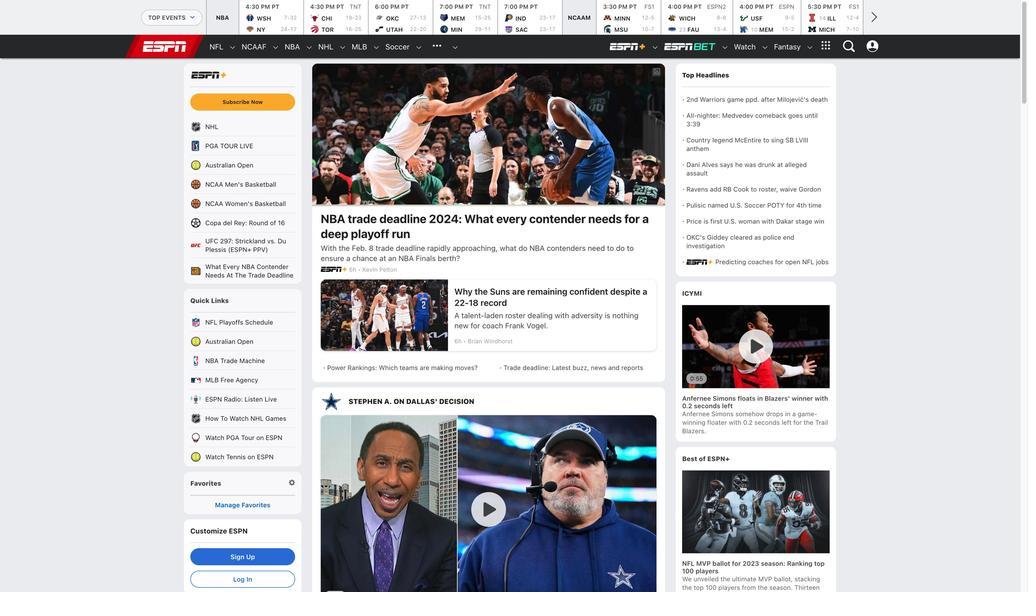 Task type: vqa. For each thing, say whether or not it's contained in the screenshot.
See All within Latest News element
no



Task type: locate. For each thing, give the bounding box(es) containing it.
1 vertical spatial nhl
[[205, 123, 219, 130]]

0 horizontal spatial 0.2
[[682, 402, 692, 410]]

0 horizontal spatial on
[[248, 453, 255, 461]]

0 vertical spatial basketball
[[245, 181, 276, 188]]

1 vertical spatial 23
[[679, 26, 686, 33]]

23-17 right sac
[[539, 26, 556, 32]]

1 4:00 from the left
[[668, 3, 682, 10]]

1 horizontal spatial favorites
[[242, 502, 270, 509]]

to inside "country legend mcentire to sing sb lviii anthem"
[[763, 136, 770, 144]]

7:00 up min
[[440, 3, 453, 10]]

0 horizontal spatial 6h
[[349, 266, 356, 273]]

0 horizontal spatial mlb
[[205, 376, 219, 384]]

0 horizontal spatial soccer
[[386, 42, 410, 51]]

22- down why
[[455, 298, 469, 308]]

0 vertical spatial 23
[[355, 14, 362, 21]]

2 7:00 pm pt from the left
[[504, 3, 538, 10]]

1 pm from the left
[[261, 3, 270, 10]]

stephen a. on dallas' decision
[[349, 398, 474, 406]]

remaining
[[527, 287, 568, 297]]

4 pt from the left
[[465, 3, 473, 10]]

5
[[651, 14, 655, 21], [791, 14, 795, 21]]

windhorst
[[484, 338, 513, 345]]

2 pm from the left
[[326, 3, 335, 10]]

mlb left free
[[205, 376, 219, 384]]

feb.
[[352, 244, 367, 253]]

australian open down playoffs
[[205, 338, 253, 345]]

nhl inside 'link'
[[250, 415, 264, 422]]

trade inside what every nba contender needs at the trade deadline
[[248, 272, 265, 279]]

are inside why the suns are remaining confident despite a 22-18 record a talent-laden roster dealing with adversity is nothing new for coach frank vogel.
[[512, 287, 525, 297]]

seconds up floater
[[694, 402, 721, 410]]

with
[[762, 218, 775, 225], [555, 311, 569, 320], [815, 395, 828, 402], [729, 419, 742, 426]]

0.2 up the winning
[[682, 402, 692, 410]]

20
[[419, 26, 426, 32]]

live
[[240, 142, 253, 150]]

nfl up we on the right of page
[[682, 560, 695, 568]]

2 anfernee from the top
[[682, 410, 710, 418]]

1 australian open from the top
[[205, 161, 253, 169]]

buzz,
[[573, 364, 589, 372]]

0 vertical spatial 8
[[723, 14, 726, 21]]

5 for fs1
[[651, 14, 655, 21]]

for
[[786, 202, 795, 209], [625, 212, 640, 226], [775, 258, 784, 266], [471, 321, 480, 330], [794, 419, 802, 426], [732, 560, 741, 568]]

sign up button
[[190, 549, 295, 566]]

2 australian open from the top
[[205, 338, 253, 345]]

1 vertical spatial u.s.
[[724, 218, 737, 225]]

1 horizontal spatial left
[[782, 419, 792, 426]]

pm
[[261, 3, 270, 10], [326, 3, 335, 10], [390, 3, 400, 10], [455, 3, 464, 10], [519, 3, 529, 10], [618, 3, 628, 10], [683, 3, 693, 10], [755, 3, 764, 10], [823, 3, 832, 10]]

mlb for mlb free agency
[[205, 376, 219, 384]]

a inside anfernee simons floats in blazers' winner with 0.2 seconds left anfernee simons somehow drops in a game- winning floater with 0.2 seconds left for the trail blazers.
[[793, 410, 796, 418]]

1 vertical spatial favorites
[[242, 502, 270, 509]]

6h down chance
[[349, 266, 356, 273]]

0 vertical spatial trade
[[348, 212, 377, 226]]

nba trade machine link
[[184, 351, 302, 371]]

manage favorites link
[[190, 502, 295, 509]]

0 horizontal spatial at
[[380, 254, 386, 263]]

1 23- from the top
[[539, 14, 549, 21]]

nfl left jobs
[[802, 258, 814, 266]]

how to watch nhl games link
[[184, 409, 302, 428]]

nfl for nfl playoffs schedule
[[205, 319, 217, 326]]

7:00 pm pt up min
[[440, 3, 473, 10]]

13-
[[713, 26, 723, 32]]

0 vertical spatial mem
[[451, 15, 465, 22]]

1 horizontal spatial trade
[[248, 272, 265, 279]]

pm up wsh
[[261, 3, 270, 10]]

round
[[249, 219, 268, 227]]

5 up 2
[[791, 14, 795, 21]]

log
[[233, 576, 245, 583]]

trade up playoff
[[348, 212, 377, 226]]

1 vertical spatial what
[[205, 263, 221, 271]]

1 vertical spatial 6h
[[455, 338, 462, 345]]

1 horizontal spatial nhl
[[250, 415, 264, 422]]

winning
[[682, 419, 706, 426]]

0 horizontal spatial 15-
[[475, 14, 484, 21]]

1 ncaa from the top
[[205, 181, 223, 188]]

stephen
[[349, 398, 383, 406]]

fs1 for 3:30 pm pt
[[645, 3, 655, 10]]

2 4:30 pm pt from the left
[[310, 3, 344, 10]]

0 horizontal spatial mem
[[451, 15, 465, 22]]

watch pga tour on espn link
[[184, 428, 302, 448]]

on right tennis
[[248, 453, 255, 461]]

1 vertical spatial ncaa
[[205, 200, 223, 207]]

1 pt from the left
[[272, 3, 280, 10]]

1 horizontal spatial 7-
[[846, 26, 852, 32]]

2 23-17 from the top
[[539, 26, 556, 32]]

log in button
[[190, 571, 295, 588]]

1 12- from the left
[[642, 14, 651, 21]]

2 12- from the left
[[846, 14, 856, 21]]

pm up wich
[[683, 3, 693, 10]]

ppv)
[[253, 246, 268, 253]]

players down ultimate
[[719, 584, 740, 592]]

mlb free agency
[[205, 376, 258, 384]]

basketball up 16
[[255, 200, 286, 207]]

100 down unveiled
[[706, 584, 717, 592]]

0 horizontal spatial 8
[[369, 244, 374, 253]]

1 horizontal spatial 4:30
[[310, 3, 324, 10]]

8-8
[[717, 14, 726, 21]]

1 horizontal spatial on
[[256, 434, 264, 442]]

1 horizontal spatial mlb
[[352, 42, 367, 51]]

watch for watch pga tour on espn
[[205, 434, 224, 442]]

0 horizontal spatial what
[[205, 263, 221, 271]]

pm up ill
[[823, 3, 832, 10]]

soccer link
[[380, 35, 410, 58]]

22-
[[410, 26, 419, 32], [455, 298, 469, 308]]

playoff
[[351, 227, 389, 241]]

0 vertical spatial nhl
[[318, 42, 333, 51]]

12- for ill
[[846, 14, 856, 21]]

1 horizontal spatial 4:30 pm pt
[[310, 3, 344, 10]]

4 up 7-10
[[856, 14, 859, 21]]

favorites
[[190, 480, 221, 487], [242, 502, 270, 509]]

0 horizontal spatial 7-
[[284, 14, 290, 21]]

15- down 9-
[[782, 26, 791, 32]]

the left feb.
[[339, 244, 350, 253]]

trade up free
[[220, 357, 238, 365]]

nhl up pga tour live on the top left
[[205, 123, 219, 130]]

at inside dani alves says he was drunk at alleged assault
[[777, 161, 783, 168]]

top for top events
[[148, 14, 160, 21]]

23-17
[[539, 14, 556, 21], [539, 26, 556, 32]]

top for top headlines
[[682, 71, 694, 79]]

1 horizontal spatial 7:00 pm pt
[[504, 3, 538, 10]]

2 5 from the left
[[791, 14, 795, 21]]

mvp
[[696, 560, 711, 568], [758, 576, 772, 583]]

for down game-
[[794, 419, 802, 426]]

top left events
[[148, 14, 160, 21]]

ind
[[516, 15, 526, 22]]

0 horizontal spatial 7:00 pm pt
[[440, 3, 473, 10]]

1 tnt from the left
[[350, 3, 362, 10]]

8 right feb.
[[369, 244, 374, 253]]

1 vertical spatial at
[[380, 254, 386, 263]]

pga tour live
[[205, 142, 253, 150]]

watch left tennis
[[205, 453, 224, 461]]

2 open from the top
[[237, 338, 253, 345]]

1 vertical spatial 23-
[[539, 26, 549, 32]]

23 left fau
[[679, 26, 686, 33]]

nhl down tor
[[318, 42, 333, 51]]

are right suns
[[512, 287, 525, 297]]

nfl inside nfl mvp ballot for 2023 season: ranking top 100 players we unveiled the ultimate mvp ballot, stacking the top 100 players from the season. thirtee
[[682, 560, 695, 568]]

do right what
[[519, 244, 528, 253]]

0 horizontal spatial 12-
[[642, 14, 651, 21]]

1 23-17 from the top
[[539, 14, 556, 21]]

0 vertical spatial australian open link
[[184, 156, 302, 175]]

1 vertical spatial is
[[605, 311, 611, 320]]

australian open down pga tour live on the top left
[[205, 161, 253, 169]]

13-4
[[713, 26, 726, 32]]

watch for watch tennis on espn
[[205, 453, 224, 461]]

1 australian from the top
[[205, 161, 235, 169]]

7 pt from the left
[[694, 3, 702, 10]]

2 4:30 from the left
[[310, 3, 324, 10]]

1 horizontal spatial what
[[465, 212, 494, 226]]

deep
[[321, 227, 348, 241]]

2 fs1 from the left
[[849, 3, 859, 10]]

left down 'drops'
[[782, 419, 792, 426]]

10 down the "12-4"
[[852, 26, 859, 32]]

woman
[[739, 218, 760, 225]]

top down unveiled
[[694, 584, 704, 592]]

vogel.
[[527, 321, 548, 330]]

2 australian from the top
[[205, 338, 235, 345]]

7:00 up ind
[[504, 3, 518, 10]]

wich
[[679, 15, 696, 22]]

0 horizontal spatial mvp
[[696, 560, 711, 568]]

4 for ill
[[856, 14, 859, 21]]

making
[[431, 364, 453, 372]]

nhl link up the live
[[184, 117, 302, 136]]

nfl left playoffs
[[205, 319, 217, 326]]

do right need on the top right of the page
[[616, 244, 625, 253]]

at inside the nba trade deadline 2024: what every contender needs for a deep playoff run with the feb. 8 trade deadline rapidly approaching, what do nba contenders need to do to ensure a chance at an nba finals berth?
[[380, 254, 386, 263]]

vs.
[[267, 237, 276, 245]]

1 anfernee from the top
[[682, 395, 711, 402]]

customize espn
[[190, 527, 248, 535]]

watch tennis on espn
[[205, 453, 274, 461]]

23- right sac
[[539, 26, 549, 32]]

7-
[[284, 14, 290, 21], [846, 26, 852, 32]]

u.s. inside pulisic named u.s. soccer poty for 4th time link
[[730, 202, 743, 209]]

moves?
[[455, 364, 478, 372]]

on right tour
[[256, 434, 264, 442]]

for inside nfl mvp ballot for 2023 season: ranking top 100 players we unveiled the ultimate mvp ballot, stacking the top 100 players from the season. thirtee
[[732, 560, 741, 568]]

why
[[455, 287, 473, 297]]

ncaa for ncaa men's basketball
[[205, 181, 223, 188]]

open down nfl playoffs schedule link
[[237, 338, 253, 345]]

mcentire
[[735, 136, 762, 144]]

0 vertical spatial 15-
[[475, 14, 484, 21]]

pm up chi
[[326, 3, 335, 10]]

soccer down utah
[[386, 42, 410, 51]]

0 horizontal spatial 5
[[651, 14, 655, 21]]

the down we on the right of page
[[682, 584, 692, 592]]

anthem
[[687, 145, 709, 152]]

alves
[[702, 161, 718, 168]]

need
[[588, 244, 605, 253]]

mvp up unveiled
[[696, 560, 711, 568]]

1 vertical spatial 23-17
[[539, 26, 556, 32]]

u.s. down cook
[[730, 202, 743, 209]]

0 vertical spatial 7-
[[284, 14, 290, 21]]

as
[[755, 234, 761, 241]]

0 horizontal spatial favorites
[[190, 480, 221, 487]]

1 horizontal spatial do
[[616, 244, 625, 253]]

nba down 24-17
[[285, 42, 300, 51]]

0 vertical spatial at
[[777, 161, 783, 168]]

roster,
[[759, 186, 778, 193]]

0 vertical spatial australian
[[205, 161, 235, 169]]

10-
[[642, 26, 651, 32]]

mlb down 16-25
[[352, 42, 367, 51]]

0 horizontal spatial 4
[[723, 26, 726, 32]]

4:30 pm pt up chi
[[310, 3, 344, 10]]

what up approaching,
[[465, 212, 494, 226]]

mlb for mlb
[[352, 42, 367, 51]]

100 up we on the right of page
[[682, 568, 694, 575]]

2 tnt from the left
[[479, 3, 491, 10]]

australian down playoffs
[[205, 338, 235, 345]]

of left 16
[[270, 219, 276, 227]]

29-
[[475, 26, 484, 32]]

23- right ind
[[539, 14, 549, 21]]

ppd.
[[746, 96, 759, 103]]

a right ensure
[[346, 254, 350, 263]]

15- up the 29- on the left
[[475, 14, 484, 21]]

9 pt from the left
[[834, 3, 842, 10]]

23- for ind
[[539, 14, 549, 21]]

1 vertical spatial pga
[[226, 434, 239, 442]]

nba up the
[[242, 263, 255, 271]]

12- up 7-10
[[846, 14, 856, 21]]

1 vertical spatial 22-
[[455, 298, 469, 308]]

23-17 for sac
[[539, 26, 556, 32]]

15- for 25
[[475, 14, 484, 21]]

1 horizontal spatial 12-
[[846, 14, 856, 21]]

in
[[757, 395, 763, 402], [785, 410, 791, 418]]

top inside button
[[148, 14, 160, 21]]

23- for sac
[[539, 26, 549, 32]]

a left game-
[[793, 410, 796, 418]]

finals
[[416, 254, 436, 263]]

0 vertical spatial u.s.
[[730, 202, 743, 209]]

mlb inside 'link'
[[352, 42, 367, 51]]

with right winner
[[815, 395, 828, 402]]

mvp down nfl mvp ballot for 2023 season: ranking top 100 players link
[[758, 576, 772, 583]]

1 horizontal spatial top
[[814, 560, 825, 568]]

1 4:30 pm pt from the left
[[246, 3, 280, 10]]

mem for 15-25
[[451, 15, 465, 22]]

what every nba contender needs at the trade deadline link
[[184, 258, 302, 284]]

0 horizontal spatial are
[[420, 364, 429, 372]]

pm up minn
[[618, 3, 628, 10]]

the
[[339, 244, 350, 253], [475, 287, 488, 297], [804, 419, 814, 426], [721, 576, 730, 583], [682, 584, 692, 592], [758, 584, 768, 592]]

trade right the
[[248, 272, 265, 279]]

19-23
[[345, 14, 362, 21]]

8
[[723, 14, 726, 21], [369, 244, 374, 253]]

4 pm from the left
[[455, 3, 464, 10]]

nba up nfl link
[[216, 14, 229, 21]]

are right teams
[[420, 364, 429, 372]]

0.2
[[682, 402, 692, 410], [743, 419, 753, 426]]

alleged
[[785, 161, 807, 168]]

for inside the nba trade deadline 2024: what every contender needs for a deep playoff run with the feb. 8 trade deadline rapidly approaching, what do nba contenders need to do to ensure a chance at an nba finals berth?
[[625, 212, 640, 226]]

the down game-
[[804, 419, 814, 426]]

1 horizontal spatial pga
[[226, 434, 239, 442]]

1 vertical spatial australian
[[205, 338, 235, 345]]

agency
[[236, 376, 258, 384]]

subscribe now
[[223, 99, 263, 105]]

pga inside 'link'
[[205, 142, 218, 150]]

1 vertical spatial mvp
[[758, 576, 772, 583]]

ensure
[[321, 254, 344, 263]]

tnt for 7:00 pm pt
[[479, 3, 491, 10]]

2 vertical spatial nhl
[[250, 415, 264, 422]]

price
[[687, 218, 702, 225]]

1 5 from the left
[[651, 14, 655, 21]]

pm up ind
[[519, 3, 529, 10]]

6 pm from the left
[[618, 3, 628, 10]]

a inside why the suns are remaining confident despite a 22-18 record a talent-laden roster dealing with adversity is nothing new for coach frank vogel.
[[643, 287, 647, 297]]

talent-
[[462, 311, 484, 320]]

manage
[[215, 502, 240, 509]]

suns
[[490, 287, 510, 297]]

23-17 right ind
[[539, 14, 556, 21]]

cleared
[[730, 234, 753, 241]]

nfl playoffs schedule link
[[184, 313, 302, 332]]

1 vertical spatial seconds
[[755, 419, 780, 426]]

2 ncaa from the top
[[205, 200, 223, 207]]

2 4:00 from the left
[[740, 3, 754, 10]]

1 horizontal spatial tnt
[[479, 3, 491, 10]]

he
[[735, 161, 743, 168]]

australian open for 2nd australian open link from the top of the page
[[205, 338, 253, 345]]

4:30 pm pt up wsh
[[246, 3, 280, 10]]

basketball inside 'link'
[[245, 181, 276, 188]]

1 7:00 from the left
[[440, 3, 453, 10]]

0.2 down somehow
[[743, 419, 753, 426]]

nfl for nfl
[[210, 42, 223, 51]]

nhl left games
[[250, 415, 264, 422]]

7- up 24-
[[284, 14, 290, 21]]

watch pga tour on espn
[[205, 434, 282, 442]]

0 horizontal spatial do
[[519, 244, 528, 253]]

0 horizontal spatial tnt
[[350, 3, 362, 10]]

0 vertical spatial 23-
[[539, 14, 549, 21]]

contender
[[257, 263, 289, 271]]

for inside anfernee simons floats in blazers' winner with 0.2 seconds left anfernee simons somehow drops in a game- winning floater with 0.2 seconds left for the trail blazers.
[[794, 419, 802, 426]]

12-5
[[642, 14, 655, 21]]

watch right to
[[230, 415, 249, 422]]

1 horizontal spatial at
[[777, 161, 783, 168]]

for right needs
[[625, 212, 640, 226]]

1 horizontal spatial 10
[[852, 26, 859, 32]]

1 horizontal spatial 4:00
[[740, 3, 754, 10]]

0 horizontal spatial top
[[148, 14, 160, 21]]

the down ballot
[[721, 576, 730, 583]]

0 vertical spatial anfernee
[[682, 395, 711, 402]]

is inside why the suns are remaining confident despite a 22-18 record a talent-laden roster dealing with adversity is nothing new for coach frank vogel.
[[605, 311, 611, 320]]

1 horizontal spatial soccer
[[745, 202, 766, 209]]

5:30 pm pt
[[808, 3, 842, 10]]

5 up 7
[[651, 14, 655, 21]]

deadline down run
[[396, 244, 425, 253]]

what up needs
[[205, 263, 221, 271]]

seconds down 'drops'
[[755, 419, 780, 426]]

0 horizontal spatial nhl
[[205, 123, 219, 130]]

0 horizontal spatial fs1
[[645, 3, 655, 10]]

1 4:30 from the left
[[246, 3, 259, 10]]

top left headlines
[[682, 71, 694, 79]]

game
[[727, 96, 744, 103]]

nba trade deadline 2024: what every contender needs for a deep playoff run with the feb. 8 trade deadline rapidly approaching, what do nba contenders need to do to ensure a chance at an nba finals berth?
[[321, 212, 649, 263]]

1 horizontal spatial 15-
[[782, 26, 791, 32]]

3 pm from the left
[[390, 3, 400, 10]]

ballot,
[[774, 576, 793, 583]]

pm up usf
[[755, 3, 764, 10]]

1 vertical spatial open
[[237, 338, 253, 345]]

predicting
[[715, 258, 746, 266]]

australian open for 2nd australian open link from the bottom
[[205, 161, 253, 169]]

1 horizontal spatial 6h
[[455, 338, 462, 345]]

0 vertical spatial players
[[696, 568, 719, 575]]

mem down usf
[[759, 26, 774, 33]]

ufc
[[205, 237, 218, 245]]

10 down usf
[[751, 26, 758, 33]]

1 fs1 from the left
[[645, 3, 655, 10]]

a right despite
[[643, 287, 647, 297]]

4:00 for 4:00 pm pt espn2
[[668, 3, 682, 10]]

0 vertical spatial pga
[[205, 142, 218, 150]]

17 left the ncaam
[[549, 14, 556, 21]]

0 horizontal spatial nhl link
[[184, 117, 302, 136]]

seconds
[[694, 402, 721, 410], [755, 419, 780, 426]]

0 horizontal spatial 100
[[682, 568, 694, 575]]

australian open link up ncaa men's basketball
[[184, 156, 302, 175]]

nfl for nfl mvp ballot for 2023 season: ranking top 100 players we unveiled the ultimate mvp ballot, stacking the top 100 players from the season. thirtee
[[682, 560, 695, 568]]

espn radio: listen live
[[205, 396, 277, 403]]

1 vertical spatial basketball
[[255, 200, 286, 207]]

1 horizontal spatial 22-
[[455, 298, 469, 308]]

for down talent-
[[471, 321, 480, 330]]

plessis
[[205, 246, 226, 253]]

0 vertical spatial nhl link
[[313, 35, 333, 58]]

at right drunk
[[777, 161, 783, 168]]

4:00 for 4:00 pm pt espn
[[740, 3, 754, 10]]

watch down usf
[[734, 42, 756, 51]]

anfernee down 0:55
[[682, 395, 711, 402]]

1 vertical spatial top
[[694, 584, 704, 592]]

2 7:00 from the left
[[504, 3, 518, 10]]

1 vertical spatial 25
[[355, 26, 362, 32]]

2 do from the left
[[616, 244, 625, 253]]

chi
[[322, 15, 332, 22]]

2 23- from the top
[[539, 26, 549, 32]]

ncaa inside 'link'
[[205, 181, 223, 188]]



Task type: describe. For each thing, give the bounding box(es) containing it.
2 horizontal spatial trade
[[504, 364, 521, 372]]

kevin
[[362, 266, 378, 273]]

6:00 pm pt
[[375, 3, 409, 10]]

blazers.
[[682, 427, 706, 435]]

the inside anfernee simons floats in blazers' winner with 0.2 seconds left anfernee simons somehow drops in a game- winning floater with 0.2 seconds left for the trail blazers.
[[804, 419, 814, 426]]

1 vertical spatial trade
[[376, 244, 394, 253]]

23-17 for ind
[[539, 14, 556, 21]]

men's
[[225, 181, 243, 188]]

8 inside the nba trade deadline 2024: what every contender needs for a deep playoff run with the feb. 8 trade deadline rapidly approaching, what do nba contenders need to do to ensure a chance at an nba finals berth?
[[369, 244, 374, 253]]

nba right 'an'
[[399, 254, 414, 263]]

7-32
[[284, 14, 297, 21]]

nba right what
[[530, 244, 545, 253]]

pulisic named u.s. soccer poty for 4th time
[[687, 202, 822, 209]]

3 pt from the left
[[401, 3, 409, 10]]

nba up 'mlb free agency'
[[205, 357, 219, 365]]

copa
[[205, 219, 221, 227]]

after
[[761, 96, 776, 103]]

1 vertical spatial 0.2
[[743, 419, 753, 426]]

3:39
[[687, 120, 701, 128]]

an
[[388, 254, 397, 263]]

police
[[763, 234, 781, 241]]

warriors
[[700, 96, 725, 103]]

7- for wsh
[[284, 14, 290, 21]]

machine
[[239, 357, 265, 365]]

quick
[[190, 297, 210, 305]]

every
[[223, 263, 240, 271]]

mem for 15-2
[[759, 26, 774, 33]]

tnt for 4:30 pm pt
[[350, 3, 362, 10]]

29-11
[[475, 26, 491, 32]]

1 horizontal spatial of
[[699, 455, 706, 463]]

kevin pelton
[[362, 266, 397, 273]]

sing
[[771, 136, 784, 144]]

run
[[392, 227, 410, 241]]

blazers'
[[765, 395, 790, 402]]

13
[[419, 14, 426, 21]]

customize
[[190, 527, 227, 535]]

watch for watch
[[734, 42, 756, 51]]

to
[[221, 415, 228, 422]]

mlb link
[[346, 35, 367, 58]]

0 vertical spatial 22-
[[410, 26, 419, 32]]

15- for 2
[[782, 26, 791, 32]]

confident
[[570, 287, 608, 297]]

5 for espn
[[791, 14, 795, 21]]

watch inside 'link'
[[230, 415, 249, 422]]

a right needs
[[642, 212, 649, 226]]

5 pm from the left
[[519, 3, 529, 10]]

schedule
[[245, 319, 273, 326]]

for inside why the suns are remaining confident despite a 22-18 record a talent-laden roster dealing with adversity is nothing new for coach frank vogel.
[[471, 321, 480, 330]]

at
[[227, 272, 233, 279]]

1 vertical spatial on
[[248, 453, 255, 461]]

0 horizontal spatial 10
[[751, 26, 758, 33]]

espn down games
[[266, 434, 282, 442]]

decision
[[439, 398, 474, 406]]

0 vertical spatial seconds
[[694, 402, 721, 410]]

icymi
[[682, 290, 702, 297]]

espn up 9-
[[779, 3, 795, 10]]

free
[[221, 376, 234, 384]]

0 vertical spatial soccer
[[386, 42, 410, 51]]

dani alves says he was drunk at alleged assault link
[[687, 157, 830, 181]]

deadline
[[267, 272, 294, 279]]

7-10
[[846, 26, 859, 32]]

what inside the nba trade deadline 2024: what every contender needs for a deep playoff run with the feb. 8 trade deadline rapidly approaching, what do nba contenders need to do to ensure a chance at an nba finals berth?
[[465, 212, 494, 226]]

playoffs
[[219, 319, 243, 326]]

anfernee simons floats in blazers' winner with 0.2 seconds left anfernee simons somehow drops in a game- winning floater with 0.2 seconds left for the trail blazers.
[[682, 395, 828, 435]]

0 vertical spatial top
[[814, 560, 825, 568]]

okc's giddey cleared as police end investigation
[[687, 234, 795, 250]]

sac
[[516, 26, 528, 33]]

okc's giddey cleared as police end investigation link
[[687, 229, 830, 254]]

1 do from the left
[[519, 244, 528, 253]]

17 for sac
[[549, 26, 556, 32]]

price is first u.s. woman with dakar stage win
[[687, 218, 825, 225]]

assault
[[687, 170, 708, 177]]

a
[[455, 311, 460, 320]]

espn plus logo image
[[190, 71, 227, 80]]

min
[[451, 26, 463, 33]]

trade deadline: latest buzz, news and reports
[[504, 364, 643, 372]]

4 for fau
[[723, 26, 726, 32]]

1 horizontal spatial in
[[785, 410, 791, 418]]

pulisic named u.s. soccer poty for 4th time link
[[687, 197, 830, 213]]

unveiled
[[694, 576, 719, 583]]

1 vertical spatial nhl link
[[184, 117, 302, 136]]

2 horizontal spatial nhl
[[318, 42, 333, 51]]

1 horizontal spatial mvp
[[758, 576, 772, 583]]

1 7:00 pm pt from the left
[[440, 3, 473, 10]]

new
[[455, 321, 469, 330]]

1 open from the top
[[237, 161, 253, 169]]

power rankings: which teams are making moves? link
[[327, 360, 489, 376]]

0 vertical spatial 6h
[[349, 266, 356, 273]]

8 pm from the left
[[755, 3, 764, 10]]

every
[[496, 212, 527, 226]]

1 vertical spatial deadline
[[396, 244, 425, 253]]

with inside why the suns are remaining confident despite a 22-18 record a talent-laden roster dealing with adversity is nothing new for coach frank vogel.
[[555, 311, 569, 320]]

with up police
[[762, 218, 775, 225]]

2 australian open link from the top
[[184, 332, 302, 351]]

says
[[720, 161, 734, 168]]

24-
[[281, 26, 290, 32]]

1 vertical spatial 100
[[706, 584, 717, 592]]

espn up how
[[205, 396, 222, 403]]

0 vertical spatial 100
[[682, 568, 694, 575]]

power
[[327, 364, 346, 372]]

0 vertical spatial 0.2
[[682, 402, 692, 410]]

is inside price is first u.s. woman with dakar stage win link
[[704, 218, 709, 225]]

2
[[791, 26, 795, 32]]

17 for ind
[[549, 14, 556, 21]]

0 vertical spatial simons
[[713, 395, 736, 402]]

end
[[783, 234, 795, 241]]

how to watch nhl games
[[205, 415, 286, 422]]

open
[[785, 258, 801, 266]]

rankings:
[[348, 364, 377, 372]]

25 for mem
[[484, 14, 491, 21]]

ranking
[[787, 560, 813, 568]]

22- inside why the suns are remaining confident despite a 22-18 record a talent-laden roster dealing with adversity is nothing new for coach frank vogel.
[[455, 298, 469, 308]]

6 pt from the left
[[629, 3, 637, 10]]

listen
[[245, 396, 263, 403]]

0 vertical spatial deadline
[[380, 212, 427, 226]]

1 horizontal spatial 8
[[723, 14, 726, 21]]

the inside the nba trade deadline 2024: what every contender needs for a deep playoff run with the feb. 8 trade deadline rapidly approaching, what do nba contenders need to do to ensure a chance at an nba finals berth?
[[339, 244, 350, 253]]

12- for minn
[[642, 14, 651, 21]]

dallas'
[[406, 398, 438, 406]]

del
[[223, 219, 232, 227]]

teams
[[400, 364, 418, 372]]

country legend mcentire to sing sb lviii anthem link
[[687, 132, 830, 157]]

minn
[[614, 15, 631, 22]]

sign up
[[230, 553, 255, 561]]

events
[[162, 14, 186, 21]]

1 vertical spatial simons
[[712, 410, 734, 418]]

all-
[[687, 112, 697, 119]]

1 vertical spatial players
[[719, 584, 740, 592]]

7- for mich
[[846, 26, 852, 32]]

espn up sign on the left bottom of page
[[229, 527, 248, 535]]

1 australian open link from the top
[[184, 156, 302, 175]]

comeback
[[755, 112, 787, 119]]

deadline:
[[523, 364, 550, 372]]

9 pm from the left
[[823, 3, 832, 10]]

brian
[[468, 338, 482, 345]]

for left the open
[[775, 258, 784, 266]]

15-2
[[782, 26, 795, 32]]

mich
[[819, 26, 835, 33]]

8 pt from the left
[[766, 3, 774, 10]]

0 horizontal spatial left
[[722, 402, 733, 410]]

with down somehow
[[729, 419, 742, 426]]

2 pt from the left
[[336, 3, 344, 10]]

from
[[742, 584, 756, 592]]

are inside power rankings: which teams are making moves? link
[[420, 364, 429, 372]]

10-7
[[642, 26, 655, 32]]

all-nighter: medvedev comeback goes until 3:39 link
[[687, 107, 830, 132]]

price is first u.s. woman with dakar stage win link
[[687, 213, 830, 229]]

1 vertical spatial left
[[782, 419, 792, 426]]

fs1 for 5:30 pm pt
[[849, 3, 859, 10]]

until
[[805, 112, 818, 119]]

espn down watch pga tour on espn
[[257, 453, 274, 461]]

floats
[[738, 395, 756, 402]]

rapidly
[[427, 244, 451, 253]]

manage favorites
[[215, 502, 270, 509]]

ncaaf
[[242, 42, 266, 51]]

frank
[[505, 321, 525, 330]]

0 horizontal spatial trade
[[220, 357, 238, 365]]

25 for tor
[[355, 26, 362, 32]]

0 horizontal spatial top
[[694, 584, 704, 592]]

7 pm from the left
[[683, 3, 693, 10]]

basketball for ncaa women's basketball
[[255, 200, 286, 207]]

2023
[[743, 560, 759, 568]]

for left 4th
[[786, 202, 795, 209]]

nba inside what every nba contender needs at the trade deadline
[[242, 263, 255, 271]]

0 vertical spatial on
[[256, 434, 264, 442]]

the right from at the right bottom of the page
[[758, 584, 768, 592]]

0 horizontal spatial of
[[270, 219, 276, 227]]

5 pt from the left
[[530, 3, 538, 10]]

ncaa for ncaa women's basketball
[[205, 200, 223, 207]]

basketball for ncaa men's basketball
[[245, 181, 276, 188]]

0 horizontal spatial 23
[[355, 14, 362, 21]]

u.s. inside price is first u.s. woman with dakar stage win link
[[724, 218, 737, 225]]

why the suns are remaining confident despite a 22-18 record a talent-laden roster dealing with adversity is nothing new for coach frank vogel.
[[455, 287, 647, 330]]

the inside why the suns are remaining confident despite a 22-18 record a talent-laden roster dealing with adversity is nothing new for coach frank vogel.
[[475, 287, 488, 297]]

cook
[[734, 186, 749, 193]]

what inside what every nba contender needs at the trade deadline
[[205, 263, 221, 271]]

17 for ny
[[290, 26, 297, 32]]

tennis
[[226, 453, 246, 461]]

nba up deep on the top of the page
[[321, 212, 345, 226]]

0 vertical spatial mvp
[[696, 560, 711, 568]]

fantasy link
[[769, 35, 801, 58]]

0 vertical spatial favorites
[[190, 480, 221, 487]]

1 horizontal spatial 23
[[679, 26, 686, 33]]

dakar
[[776, 218, 794, 225]]

0 horizontal spatial in
[[757, 395, 763, 402]]

record
[[481, 298, 507, 308]]

espn+
[[707, 455, 730, 463]]



